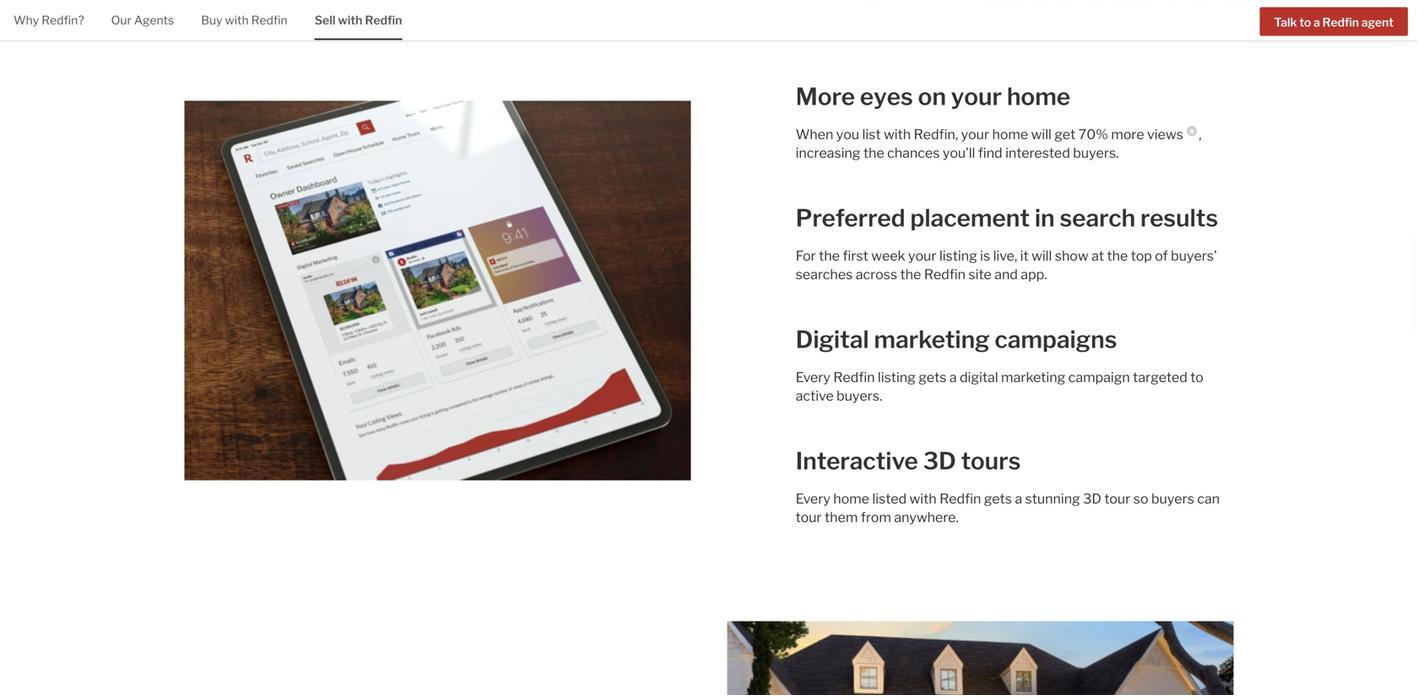 Task type: locate. For each thing, give the bounding box(es) containing it.
redfin up "anywhere."
[[940, 491, 981, 507]]

placement
[[910, 204, 1030, 233]]

0 vertical spatial marketing
[[874, 325, 990, 354]]

1 horizontal spatial to
[[1299, 15, 1311, 29]]

tour
[[1104, 491, 1130, 507], [796, 509, 822, 526]]

more
[[796, 82, 855, 111]]

active
[[796, 388, 834, 404]]

,
[[1199, 126, 1202, 143]]

0 vertical spatial a
[[1313, 15, 1320, 29]]

marketing down campaigns
[[1001, 369, 1065, 386]]

your inside for the first week your listing is live, it will show at the top of buyers' searches across the redfin site and app.
[[908, 248, 936, 264]]

0 vertical spatial tour
[[1104, 491, 1130, 507]]

our agents
[[111, 13, 174, 27]]

buyers.
[[1073, 145, 1119, 161], [837, 388, 882, 404]]

a
[[1313, 15, 1320, 29], [949, 369, 957, 386], [1015, 491, 1022, 507]]

your
[[951, 82, 1002, 111], [961, 126, 989, 143], [908, 248, 936, 264]]

will
[[1031, 126, 1052, 143], [1032, 248, 1052, 264]]

gets inside every home listed with redfin gets a stunning 3d tour so buyers can tour them from anywhere.
[[984, 491, 1012, 507]]

every
[[796, 369, 830, 386], [796, 491, 830, 507]]

0 vertical spatial to
[[1299, 15, 1311, 29]]

a inside button
[[1313, 15, 1320, 29]]

0 vertical spatial 3d
[[923, 447, 956, 476]]

every inside every home listed with redfin gets a stunning 3d tour so buyers can tour them from anywhere.
[[796, 491, 830, 507]]

buyers. inside , increasing the chances you'll find interested buyers.
[[1073, 145, 1119, 161]]

2 horizontal spatial a
[[1313, 15, 1320, 29]]

gets inside every redfin listing gets a digital marketing campaign targeted to active buyers.
[[919, 369, 946, 386]]

1 vertical spatial home
[[992, 126, 1028, 143]]

buyers. down 70%
[[1073, 145, 1119, 161]]

redfin?
[[42, 13, 84, 27]]

1 horizontal spatial a
[[1015, 491, 1022, 507]]

0 horizontal spatial buyers.
[[837, 388, 882, 404]]

70%
[[1078, 126, 1108, 143]]

the up "searches"
[[819, 248, 840, 264]]

every redfin listing gets a digital marketing campaign targeted to active buyers.
[[796, 369, 1204, 404]]

and
[[994, 266, 1018, 283]]

listing
[[939, 248, 977, 264], [878, 369, 916, 386]]

interested
[[1005, 145, 1070, 161]]

tour left them
[[796, 509, 822, 526]]

sell
[[315, 13, 335, 27]]

tablet with the owner dashboard image
[[184, 101, 691, 481]]

your right "week"
[[908, 248, 936, 264]]

1 vertical spatial buyers.
[[837, 388, 882, 404]]

1 horizontal spatial listing
[[939, 248, 977, 264]]

listing inside for the first week your listing is live, it will show at the top of buyers' searches across the redfin site and app.
[[939, 248, 977, 264]]

find
[[978, 145, 1002, 161]]

marketing up digital
[[874, 325, 990, 354]]

marketing
[[874, 325, 990, 354], [1001, 369, 1065, 386]]

1 vertical spatial your
[[961, 126, 989, 143]]

1 horizontal spatial gets
[[984, 491, 1012, 507]]

show
[[1055, 248, 1089, 264]]

will up interested
[[1031, 126, 1052, 143]]

0 horizontal spatial listing
[[878, 369, 916, 386]]

a left stunning
[[1015, 491, 1022, 507]]

gets
[[919, 369, 946, 386], [984, 491, 1012, 507]]

buyers. right active
[[837, 388, 882, 404]]

tour left the so
[[1104, 491, 1130, 507]]

anywhere.
[[894, 509, 959, 526]]

2 every from the top
[[796, 491, 830, 507]]

0 vertical spatial gets
[[919, 369, 946, 386]]

top
[[1131, 248, 1152, 264]]

every for every home listed with redfin gets a stunning 3d tour so buyers can tour them from anywhere.
[[796, 491, 830, 507]]

redfin inside button
[[1322, 15, 1359, 29]]

will right it
[[1032, 248, 1052, 264]]

get
[[1054, 126, 1076, 143]]

talk to a redfin agent button
[[1260, 7, 1408, 36]]

to inside every redfin listing gets a digital marketing campaign targeted to active buyers.
[[1190, 369, 1204, 386]]

the down list
[[863, 145, 884, 161]]

redfin inside every home listed with redfin gets a stunning 3d tour so buyers can tour them from anywhere.
[[940, 491, 981, 507]]

interactive
[[796, 447, 918, 476]]

every inside every redfin listing gets a digital marketing campaign targeted to active buyers.
[[796, 369, 830, 386]]

sell with redfin
[[315, 13, 402, 27]]

1 horizontal spatial tour
[[1104, 491, 1130, 507]]

3d left tours
[[923, 447, 956, 476]]

campaign
[[1068, 369, 1130, 386]]

of
[[1155, 248, 1168, 264]]

1 horizontal spatial buyers.
[[1073, 145, 1119, 161]]

0 horizontal spatial a
[[949, 369, 957, 386]]

, increasing the chances you'll find interested buyers.
[[796, 126, 1202, 161]]

the right "at"
[[1107, 248, 1128, 264]]

1 every from the top
[[796, 369, 830, 386]]

home up get
[[1007, 82, 1070, 111]]

your up find
[[961, 126, 989, 143]]

to
[[1299, 15, 1311, 29], [1190, 369, 1204, 386]]

every home listed with redfin gets a stunning 3d tour so buyers can tour them from anywhere.
[[796, 491, 1220, 526]]

tours
[[961, 447, 1021, 476]]

home up them
[[833, 491, 869, 507]]

talk to a redfin agent
[[1274, 15, 1394, 29]]

1 vertical spatial every
[[796, 491, 830, 507]]

first
[[843, 248, 868, 264]]

with right buy
[[225, 13, 249, 27]]

when
[[796, 126, 833, 143]]

the
[[863, 145, 884, 161], [819, 248, 840, 264], [1107, 248, 1128, 264], [900, 266, 921, 283]]

a inside every home listed with redfin gets a stunning 3d tour so buyers can tour them from anywhere.
[[1015, 491, 1022, 507]]

1 horizontal spatial marketing
[[1001, 369, 1065, 386]]

2 vertical spatial home
[[833, 491, 869, 507]]

0 vertical spatial buyers.
[[1073, 145, 1119, 161]]

listing inside every redfin listing gets a digital marketing campaign targeted to active buyers.
[[878, 369, 916, 386]]

gets down tours
[[984, 491, 1012, 507]]

why redfin?
[[14, 13, 84, 27]]

with
[[225, 13, 249, 27], [338, 13, 362, 27], [884, 126, 911, 143], [910, 491, 937, 507]]

1 vertical spatial gets
[[984, 491, 1012, 507]]

1 vertical spatial tour
[[796, 509, 822, 526]]

them
[[825, 509, 858, 526]]

1 vertical spatial a
[[949, 369, 957, 386]]

redfin
[[251, 13, 288, 27], [365, 13, 402, 27], [1322, 15, 1359, 29], [924, 266, 966, 283], [833, 369, 875, 386], [940, 491, 981, 507]]

targeted
[[1133, 369, 1188, 386]]

1 vertical spatial listing
[[878, 369, 916, 386]]

listing down digital marketing campaigns
[[878, 369, 916, 386]]

2 vertical spatial your
[[908, 248, 936, 264]]

home
[[1007, 82, 1070, 111], [992, 126, 1028, 143], [833, 491, 869, 507]]

home inside every home listed with redfin gets a stunning 3d tour so buyers can tour them from anywhere.
[[833, 491, 869, 507]]

0 horizontal spatial gets
[[919, 369, 946, 386]]

to right the talk
[[1299, 15, 1311, 29]]

1 horizontal spatial 3d
[[1083, 491, 1101, 507]]

1 vertical spatial to
[[1190, 369, 1204, 386]]

to right targeted on the right of page
[[1190, 369, 1204, 386]]

increasing
[[796, 145, 860, 161]]

0 vertical spatial every
[[796, 369, 830, 386]]

3d right stunning
[[1083, 491, 1101, 507]]

redfin left agent
[[1322, 15, 1359, 29]]

gets down digital marketing campaigns
[[919, 369, 946, 386]]

the down "week"
[[900, 266, 921, 283]]

your up when you list with redfin, your home will get 70% more views
[[951, 82, 1002, 111]]

a left digital
[[949, 369, 957, 386]]

it
[[1020, 248, 1029, 264]]

0 horizontal spatial marketing
[[874, 325, 990, 354]]

digital marketing campaigns
[[796, 325, 1117, 354]]

home up find
[[992, 126, 1028, 143]]

redfin premier home with yard sign image
[[727, 622, 1234, 696]]

why
[[14, 13, 39, 27]]

talk
[[1274, 15, 1297, 29]]

buyers'
[[1171, 248, 1217, 264]]

is
[[980, 248, 990, 264]]

3d
[[923, 447, 956, 476], [1083, 491, 1101, 507]]

1 vertical spatial marketing
[[1001, 369, 1065, 386]]

interactive 3d tours
[[796, 447, 1021, 476]]

redfin down the 'digital'
[[833, 369, 875, 386]]

searches
[[796, 266, 853, 283]]

0 vertical spatial listing
[[939, 248, 977, 264]]

every up active
[[796, 369, 830, 386]]

1 vertical spatial 3d
[[1083, 491, 1101, 507]]

1 vertical spatial will
[[1032, 248, 1052, 264]]

a right the talk
[[1313, 15, 1320, 29]]

with up "anywhere."
[[910, 491, 937, 507]]

redfin inside for the first week your listing is live, it will show at the top of buyers' searches across the redfin site and app.
[[924, 266, 966, 283]]

redfin left sell
[[251, 13, 288, 27]]

listing left 'is'
[[939, 248, 977, 264]]

why redfin? link
[[14, 0, 84, 38]]

every up them
[[796, 491, 830, 507]]

0 vertical spatial will
[[1031, 126, 1052, 143]]

2 vertical spatial a
[[1015, 491, 1022, 507]]

0 horizontal spatial to
[[1190, 369, 1204, 386]]

redfin left site
[[924, 266, 966, 283]]



Task type: vqa. For each thing, say whether or not it's contained in the screenshot.
Update types Custom
no



Task type: describe. For each thing, give the bounding box(es) containing it.
so
[[1133, 491, 1148, 507]]

preferred
[[796, 204, 905, 233]]

eyes
[[860, 82, 913, 111]]

every for every redfin listing gets a digital marketing campaign targeted to active buyers.
[[796, 369, 830, 386]]

3d inside every home listed with redfin gets a stunning 3d tour so buyers can tour them from anywhere.
[[1083, 491, 1101, 507]]

at
[[1091, 248, 1104, 264]]

with inside every home listed with redfin gets a stunning 3d tour so buyers can tour them from anywhere.
[[910, 491, 937, 507]]

a inside every redfin listing gets a digital marketing campaign targeted to active buyers.
[[949, 369, 957, 386]]

agents
[[134, 13, 174, 27]]

listed
[[872, 491, 907, 507]]

stunning
[[1025, 491, 1080, 507]]

with right sell
[[338, 13, 362, 27]]

buyers
[[1151, 491, 1194, 507]]

marketing inside every redfin listing gets a digital marketing campaign targeted to active buyers.
[[1001, 369, 1065, 386]]

with up 'chances'
[[884, 126, 911, 143]]

agent
[[1361, 15, 1394, 29]]

can
[[1197, 491, 1220, 507]]

views
[[1147, 126, 1183, 143]]

digital
[[960, 369, 998, 386]]

list
[[862, 126, 881, 143]]

our
[[111, 13, 132, 27]]

preferred placement in search results
[[796, 204, 1218, 233]]

app.
[[1021, 266, 1047, 283]]

to inside button
[[1299, 15, 1311, 29]]

buy with redfin
[[201, 13, 288, 27]]

0 vertical spatial home
[[1007, 82, 1070, 111]]

more eyes on your home
[[796, 82, 1070, 111]]

0 vertical spatial your
[[951, 82, 1002, 111]]

results
[[1140, 204, 1218, 233]]

site
[[969, 266, 992, 283]]

when you list with redfin, your home will get 70% more views
[[796, 126, 1183, 143]]

chances
[[887, 145, 940, 161]]

redfin,
[[914, 126, 958, 143]]

sell with redfin link
[[315, 0, 402, 38]]

on
[[918, 82, 946, 111]]

redfin inside every redfin listing gets a digital marketing campaign targeted to active buyers.
[[833, 369, 875, 386]]

the inside , increasing the chances you'll find interested buyers.
[[863, 145, 884, 161]]

digital
[[796, 325, 869, 354]]

live,
[[993, 248, 1017, 264]]

you'll
[[943, 145, 975, 161]]

in
[[1035, 204, 1055, 233]]

for the first week your listing is live, it will show at the top of buyers' searches across the redfin site and app.
[[796, 248, 1217, 283]]

0 horizontal spatial tour
[[796, 509, 822, 526]]

0 horizontal spatial 3d
[[923, 447, 956, 476]]

across
[[856, 266, 897, 283]]

campaigns
[[995, 325, 1117, 354]]

disclaimer image
[[1187, 126, 1197, 136]]

search
[[1060, 204, 1135, 233]]

redfin right sell
[[365, 13, 402, 27]]

buy with redfin link
[[201, 0, 288, 38]]

more
[[1111, 126, 1144, 143]]

for
[[796, 248, 816, 264]]

week
[[871, 248, 905, 264]]

you
[[836, 126, 859, 143]]

from
[[861, 509, 891, 526]]

will inside for the first week your listing is live, it will show at the top of buyers' searches across the redfin site and app.
[[1032, 248, 1052, 264]]

buyers. inside every redfin listing gets a digital marketing campaign targeted to active buyers.
[[837, 388, 882, 404]]

buy
[[201, 13, 222, 27]]

our agents link
[[111, 0, 174, 38]]



